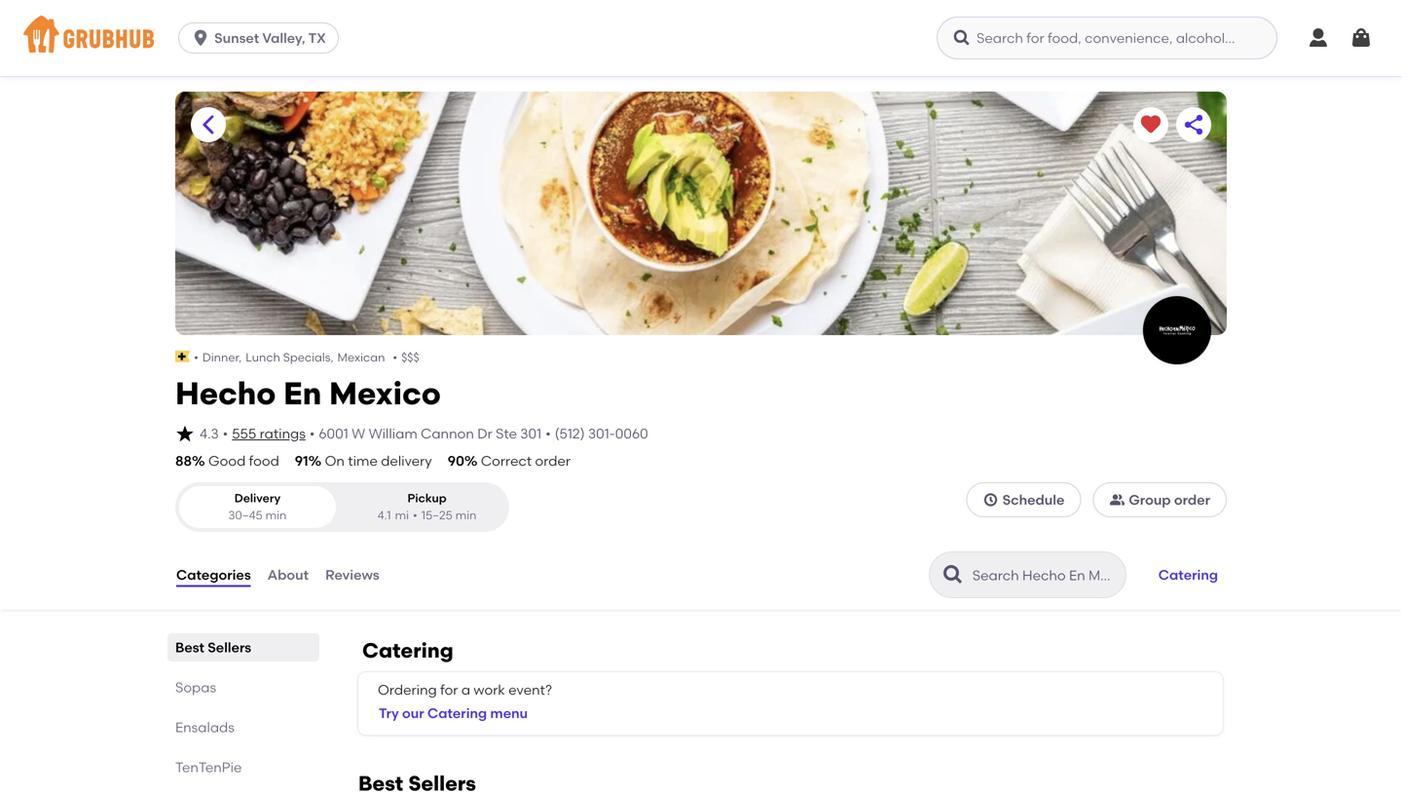 Task type: describe. For each thing, give the bounding box(es) containing it.
event?
[[509, 681, 552, 698]]

• right 4.3
[[223, 425, 228, 442]]

subscription pass image
[[175, 351, 190, 363]]

our
[[402, 705, 424, 722]]

6001
[[319, 425, 349, 442]]

saved restaurant button
[[1134, 107, 1169, 142]]

on
[[325, 453, 345, 469]]

pickup
[[408, 491, 447, 505]]

• left $$$
[[393, 350, 398, 364]]

hecho en mexico
[[175, 374, 441, 412]]

lunch
[[246, 350, 280, 364]]

william
[[369, 425, 418, 442]]

sopas
[[175, 679, 216, 696]]

$$$
[[402, 350, 420, 364]]

min inside pickup 4.1 mi • 15–25 min
[[456, 508, 477, 522]]

dinner,
[[203, 350, 242, 364]]

delivery 30–45 min
[[228, 491, 287, 522]]

mexico
[[329, 374, 441, 412]]

correct order
[[481, 453, 571, 469]]

try our catering menu button
[[370, 692, 537, 735]]

mexican
[[338, 350, 385, 364]]

catering inside "button"
[[1159, 566, 1219, 583]]

min inside delivery 30–45 min
[[266, 508, 287, 522]]

correct
[[481, 453, 532, 469]]

schedule
[[1003, 492, 1065, 508]]

people icon image
[[1110, 492, 1126, 508]]

ordering for a work event? try our catering menu
[[378, 681, 552, 722]]

catering inside ordering for a work event? try our catering menu
[[428, 705, 487, 722]]

about button
[[267, 540, 310, 610]]

88
[[175, 453, 192, 469]]

sunset valley, tx
[[214, 30, 326, 46]]

cannon
[[421, 425, 474, 442]]

pickup 4.1 mi • 15–25 min
[[378, 491, 477, 522]]

for
[[440, 681, 458, 698]]

• right subscription pass icon
[[194, 350, 199, 364]]

categories button
[[175, 540, 252, 610]]

• inside pickup 4.1 mi • 15–25 min
[[413, 508, 418, 522]]

sellers
[[208, 639, 252, 656]]

option group containing delivery 30–45 min
[[175, 482, 510, 532]]

main navigation navigation
[[0, 0, 1403, 76]]

30–45
[[228, 508, 263, 522]]

reviews button
[[324, 540, 381, 610]]

try
[[379, 705, 399, 722]]

specials,
[[283, 350, 334, 364]]

1 horizontal spatial svg image
[[1307, 26, 1331, 50]]

group
[[1130, 492, 1172, 508]]

en
[[284, 374, 322, 412]]

• right 301
[[546, 425, 551, 442]]



Task type: vqa. For each thing, say whether or not it's contained in the screenshot.
ratings
yes



Task type: locate. For each thing, give the bounding box(es) containing it.
best sellers
[[175, 639, 252, 656]]

search icon image
[[942, 563, 965, 586]]

Search Hecho En Mexico search field
[[971, 566, 1120, 585]]

0 vertical spatial catering
[[1159, 566, 1219, 583]]

0 horizontal spatial order
[[535, 453, 571, 469]]

schedule button
[[967, 482, 1082, 518]]

4.1
[[378, 508, 391, 522]]

svg image inside schedule button
[[984, 492, 999, 508]]

categories
[[176, 566, 251, 583]]

15–25
[[422, 508, 453, 522]]

best
[[175, 639, 205, 656]]

min down delivery
[[266, 508, 287, 522]]

order down '(512)' in the left bottom of the page
[[535, 453, 571, 469]]

2 vertical spatial catering
[[428, 705, 487, 722]]

min right 15–25
[[456, 508, 477, 522]]

2 min from the left
[[456, 508, 477, 522]]

mi
[[395, 508, 409, 522]]

good
[[209, 453, 246, 469]]

work
[[474, 681, 505, 698]]

catering up the ordering in the left bottom of the page
[[362, 638, 454, 663]]

order for correct order
[[535, 453, 571, 469]]

svg image
[[1350, 26, 1374, 50], [191, 28, 211, 48], [175, 424, 195, 443], [984, 492, 999, 508]]

catering down for on the left bottom of page
[[428, 705, 487, 722]]

w
[[352, 425, 366, 442]]

Search for food, convenience, alcohol... search field
[[937, 17, 1278, 59]]

hecho
[[175, 374, 276, 412]]

order
[[535, 453, 571, 469], [1175, 492, 1211, 508]]

301
[[521, 425, 542, 442]]

1 horizontal spatial min
[[456, 508, 477, 522]]

555
[[232, 425, 256, 442]]

• left the 6001
[[310, 425, 315, 442]]

delivery
[[235, 491, 281, 505]]

1 vertical spatial catering
[[362, 638, 454, 663]]

tx
[[308, 30, 326, 46]]

0 horizontal spatial svg image
[[953, 28, 972, 48]]

91
[[295, 453, 308, 469]]

share icon image
[[1183, 113, 1206, 136]]

• right mi at the left bottom
[[413, 508, 418, 522]]

catering
[[1159, 566, 1219, 583], [362, 638, 454, 663], [428, 705, 487, 722]]

caret left icon image
[[197, 113, 220, 136]]

ratings
[[260, 425, 306, 442]]

group order
[[1130, 492, 1211, 508]]

option group
[[175, 482, 510, 532]]

ensalads
[[175, 719, 235, 736]]

food
[[249, 453, 279, 469]]

catering down group order
[[1159, 566, 1219, 583]]

• dinner, lunch specials, mexican • $$$
[[194, 350, 420, 364]]

group order button
[[1093, 482, 1228, 518]]

order inside button
[[1175, 492, 1211, 508]]

dr
[[478, 425, 493, 442]]

sunset
[[214, 30, 259, 46]]

• 6001 w william cannon dr ste 301 • (512) 301-0060
[[310, 425, 649, 442]]

4.3
[[200, 425, 219, 442]]

a
[[462, 681, 471, 698]]

order for group order
[[1175, 492, 1211, 508]]

4.3 • 555 ratings
[[200, 425, 306, 442]]

on time delivery
[[325, 453, 432, 469]]

time
[[348, 453, 378, 469]]

saved restaurant image
[[1140, 113, 1163, 136]]

0 vertical spatial order
[[535, 453, 571, 469]]

menu
[[491, 705, 528, 722]]

1 horizontal spatial order
[[1175, 492, 1211, 508]]

(512)
[[555, 425, 585, 442]]

catering button
[[1150, 553, 1228, 596]]

about
[[268, 566, 309, 583]]

0 horizontal spatial min
[[266, 508, 287, 522]]

sunset valley, tx button
[[178, 22, 347, 54]]

reviews
[[325, 566, 380, 583]]

0060
[[615, 425, 649, 442]]

301-
[[588, 425, 616, 442]]

•
[[194, 350, 199, 364], [393, 350, 398, 364], [223, 425, 228, 442], [310, 425, 315, 442], [546, 425, 551, 442], [413, 508, 418, 522]]

tentenpie
[[175, 759, 242, 775]]

min
[[266, 508, 287, 522], [456, 508, 477, 522]]

1 vertical spatial order
[[1175, 492, 1211, 508]]

90
[[448, 453, 465, 469]]

order right group
[[1175, 492, 1211, 508]]

ste
[[496, 425, 517, 442]]

valley,
[[262, 30, 305, 46]]

good food
[[209, 453, 279, 469]]

svg image
[[1307, 26, 1331, 50], [953, 28, 972, 48]]

svg image inside sunset valley, tx button
[[191, 28, 211, 48]]

delivery
[[381, 453, 432, 469]]

1 min from the left
[[266, 508, 287, 522]]

ordering
[[378, 681, 437, 698]]



